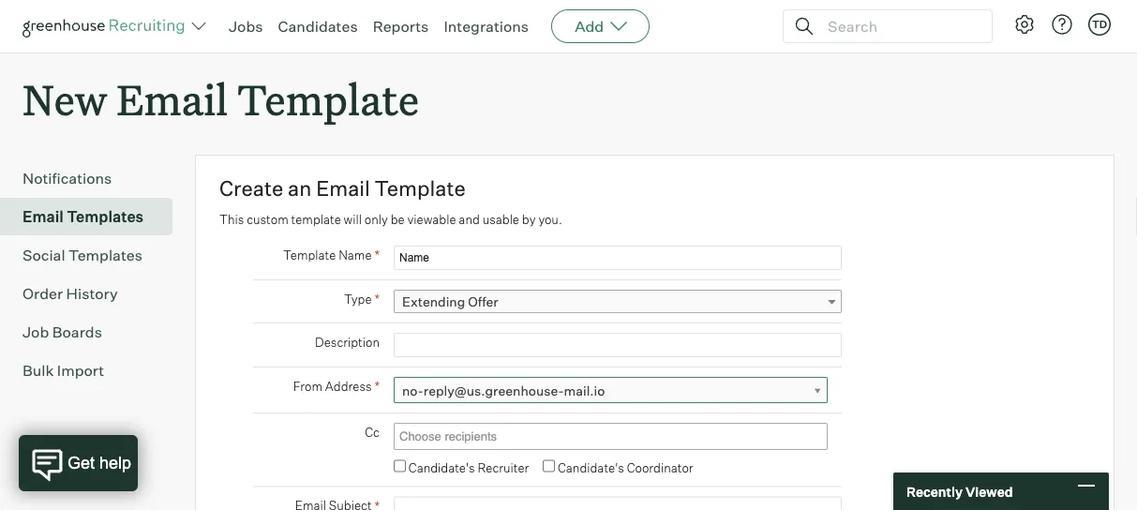 Task type: locate. For each thing, give the bounding box(es) containing it.
template name *
[[283, 247, 380, 263]]

template down the template
[[283, 247, 336, 262]]

Template Name text field
[[394, 246, 842, 270]]

jobs link
[[229, 17, 263, 36]]

td button
[[1085, 9, 1115, 39]]

None text field
[[395, 425, 823, 448]]

*
[[375, 247, 380, 263], [375, 291, 380, 307], [375, 378, 380, 395]]

0 horizontal spatial candidate's
[[409, 460, 475, 475]]

be
[[391, 212, 405, 227]]

job
[[23, 323, 49, 342]]

template up the viewable on the left of the page
[[375, 176, 466, 201]]

2 candidate's from the left
[[558, 460, 624, 475]]

1 candidate's from the left
[[409, 460, 475, 475]]

candidate's right the candidate's recruiter checkbox
[[409, 460, 475, 475]]

2 vertical spatial email
[[23, 207, 64, 226]]

* right name at the left of the page
[[375, 247, 380, 263]]

* right type
[[375, 291, 380, 307]]

integrations link
[[444, 17, 529, 36]]

Candidate's Recruiter checkbox
[[394, 460, 406, 472]]

3 * from the top
[[375, 378, 380, 395]]

order history link
[[23, 282, 165, 305]]

1 vertical spatial *
[[375, 291, 380, 307]]

add button
[[552, 9, 650, 43]]

1 vertical spatial templates
[[69, 246, 143, 265]]

create an email template
[[219, 176, 466, 201]]

configure image
[[1014, 13, 1036, 36]]

jobs
[[229, 17, 263, 36]]

Email Subject text field
[[394, 497, 842, 510]]

bulk import
[[23, 361, 104, 380]]

usable
[[483, 212, 520, 227]]

this
[[219, 212, 244, 227]]

create
[[219, 176, 284, 201]]

extending
[[402, 294, 465, 310]]

* for from address *
[[375, 378, 380, 395]]

email templates
[[23, 207, 144, 226]]

name
[[339, 247, 372, 262]]

0 vertical spatial templates
[[67, 207, 144, 226]]

email
[[117, 71, 228, 127], [316, 176, 370, 201], [23, 207, 64, 226]]

template inside the template name *
[[283, 247, 336, 262]]

1 * from the top
[[375, 247, 380, 263]]

templates down notifications link
[[67, 207, 144, 226]]

2 vertical spatial *
[[375, 378, 380, 395]]

bulk
[[23, 361, 54, 380]]

templates down email templates "link"
[[69, 246, 143, 265]]

candidate's right the candidate's coordinator option
[[558, 460, 624, 475]]

td button
[[1089, 13, 1111, 36]]

extending offer link
[[394, 290, 842, 313]]

you.
[[539, 212, 562, 227]]

notifications
[[23, 169, 112, 188]]

new email template
[[23, 71, 419, 127]]

templates for email templates
[[67, 207, 144, 226]]

only
[[365, 212, 388, 227]]

email templates link
[[23, 206, 165, 228]]

0 horizontal spatial email
[[23, 207, 64, 226]]

2 horizontal spatial email
[[316, 176, 370, 201]]

and
[[459, 212, 480, 227]]

template
[[238, 71, 419, 127], [375, 176, 466, 201], [283, 247, 336, 262]]

notifications link
[[23, 167, 165, 190]]

Description text field
[[394, 333, 842, 358]]

description
[[315, 335, 380, 350]]

0 vertical spatial *
[[375, 247, 380, 263]]

templates
[[67, 207, 144, 226], [69, 246, 143, 265]]

templates inside "link"
[[67, 207, 144, 226]]

0 vertical spatial email
[[117, 71, 228, 127]]

2 vertical spatial template
[[283, 247, 336, 262]]

0 vertical spatial template
[[238, 71, 419, 127]]

history
[[66, 284, 118, 303]]

type *
[[344, 291, 380, 307]]

1 vertical spatial email
[[316, 176, 370, 201]]

from address *
[[293, 378, 380, 395]]

social templates
[[23, 246, 143, 265]]

* right address
[[375, 378, 380, 395]]

offer
[[468, 294, 499, 310]]

template down candidates
[[238, 71, 419, 127]]

email inside "link"
[[23, 207, 64, 226]]

candidate's for candidate's recruiter
[[409, 460, 475, 475]]

boards
[[52, 323, 102, 342]]

coordinator
[[627, 460, 694, 475]]

* for template name *
[[375, 247, 380, 263]]

import
[[57, 361, 104, 380]]

candidate's
[[409, 460, 475, 475], [558, 460, 624, 475]]

new
[[23, 71, 107, 127]]

1 horizontal spatial candidate's
[[558, 460, 624, 475]]



Task type: describe. For each thing, give the bounding box(es) containing it.
no-
[[402, 383, 424, 399]]

candidate's recruiter
[[409, 460, 529, 475]]

Search text field
[[823, 13, 975, 40]]

candidates link
[[278, 17, 358, 36]]

extending offer
[[402, 294, 499, 310]]

viewed
[[966, 483, 1013, 500]]

recruiter
[[478, 460, 529, 475]]

Candidate's Coordinator checkbox
[[543, 460, 555, 472]]

td
[[1093, 18, 1108, 30]]

greenhouse recruiting image
[[23, 15, 191, 38]]

viewable
[[407, 212, 456, 227]]

mail.io
[[564, 383, 605, 399]]

1 vertical spatial template
[[375, 176, 466, 201]]

job boards
[[23, 323, 102, 342]]

address
[[325, 379, 372, 394]]

add
[[575, 17, 604, 36]]

candidate's coordinator
[[558, 460, 694, 475]]

order history
[[23, 284, 118, 303]]

1 horizontal spatial email
[[117, 71, 228, 127]]

type
[[344, 291, 372, 306]]

from
[[293, 379, 323, 394]]

integrations
[[444, 17, 529, 36]]

social templates link
[[23, 244, 165, 267]]

reply@us.greenhouse-
[[424, 383, 564, 399]]

reports link
[[373, 17, 429, 36]]

this custom template will only be viewable and usable by you.
[[219, 212, 562, 227]]

recently viewed
[[907, 483, 1013, 500]]

bulk import link
[[23, 359, 165, 382]]

no-reply@us.greenhouse-mail.io link
[[394, 377, 828, 404]]

template
[[291, 212, 341, 227]]

candidates
[[278, 17, 358, 36]]

social
[[23, 246, 65, 265]]

reports
[[373, 17, 429, 36]]

recently
[[907, 483, 963, 500]]

templates for social templates
[[69, 246, 143, 265]]

cc
[[365, 425, 380, 440]]

order
[[23, 284, 63, 303]]

job boards link
[[23, 321, 165, 343]]

by
[[522, 212, 536, 227]]

an
[[288, 176, 312, 201]]

no-reply@us.greenhouse-mail.io
[[402, 383, 605, 399]]

2 * from the top
[[375, 291, 380, 307]]

candidate's for candidate's coordinator
[[558, 460, 624, 475]]

custom
[[247, 212, 289, 227]]

will
[[344, 212, 362, 227]]



Task type: vqa. For each thing, say whether or not it's contained in the screenshot.
Nov 2, 2023 6:43am to the bottom
no



